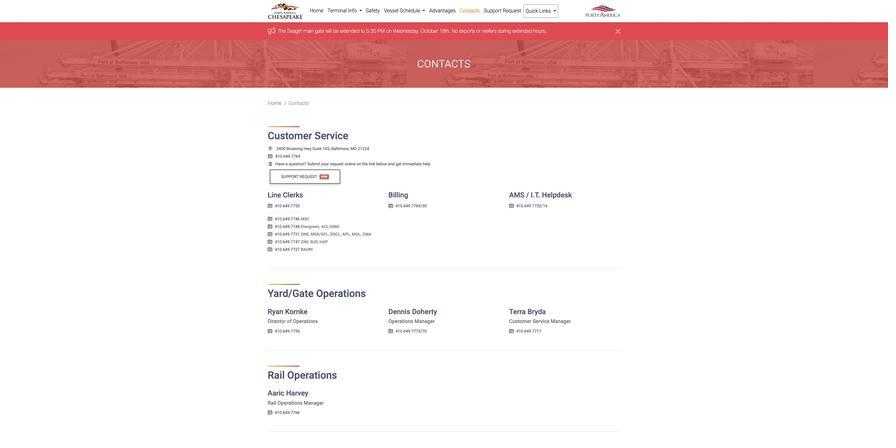 Task type: locate. For each thing, give the bounding box(es) containing it.
manager for terra bryda
[[551, 318, 571, 324]]

customer up broening
[[268, 130, 312, 142]]

below
[[376, 161, 387, 166]]

contacts
[[460, 8, 480, 14], [418, 58, 471, 70], [289, 100, 309, 106]]

hwy
[[304, 146, 312, 151]]

customer service
[[268, 130, 349, 142]]

link
[[369, 161, 375, 166]]

0 horizontal spatial support request
[[281, 174, 317, 179]]

dennis
[[389, 307, 411, 316]]

reefers
[[482, 28, 497, 34]]

support
[[484, 8, 502, 14], [281, 174, 299, 179]]

0 vertical spatial contacts
[[460, 8, 480, 14]]

or
[[477, 28, 481, 34]]

/
[[527, 191, 529, 199]]

1 vertical spatial support request
[[281, 174, 317, 179]]

410.649.7748
[[275, 224, 300, 229]]

line clerks
[[268, 191, 303, 199]]

close image
[[616, 27, 621, 35]]

the
[[362, 161, 368, 166]]

broening
[[287, 146, 303, 151]]

0 horizontal spatial support
[[281, 174, 299, 179]]

1 vertical spatial contacts
[[418, 58, 471, 70]]

1 vertical spatial home link
[[268, 100, 282, 107]]

phone office image inside "410.649.7732/16" link
[[510, 204, 514, 208]]

phone office image down "billing"
[[389, 204, 393, 208]]

phone office image left 410.649.7746 in the left of the page
[[268, 217, 272, 221]]

phone office image inside the 410.649.7766 link
[[268, 411, 272, 415]]

request left quick
[[503, 8, 522, 14]]

main
[[304, 28, 314, 34]]

schedule
[[400, 8, 421, 14]]

ams / i.t. helpdesk
[[510, 191, 572, 199]]

1 horizontal spatial home
[[310, 8, 324, 14]]

phone office image inside the 410.649.7773/70 link
[[389, 329, 393, 333]]

phone office image for 410.649.7721
[[268, 233, 272, 237]]

request down submit
[[300, 174, 317, 179]]

2 vertical spatial contacts
[[289, 100, 309, 106]]

support down a
[[281, 174, 299, 179]]

1 horizontal spatial service
[[533, 318, 550, 324]]

phone office image
[[510, 204, 514, 208], [268, 217, 272, 221], [268, 225, 272, 229], [268, 233, 272, 237], [268, 240, 272, 244], [268, 411, 272, 415]]

request
[[503, 8, 522, 14], [300, 174, 317, 179]]

home for the topmost home link
[[310, 8, 324, 14]]

phone office image inside the 410.649.7753 "link"
[[268, 204, 272, 208]]

phone office image left 410.649.7721
[[268, 233, 272, 237]]

rail up aaric
[[268, 369, 285, 381]]

phone office image for 410.649.7746
[[268, 217, 272, 221]]

phone office image for 410.649.7747
[[268, 240, 272, 244]]

a
[[286, 161, 288, 166]]

phone office image down director at the bottom left
[[268, 329, 272, 333]]

410.649.7732/16
[[517, 204, 548, 208]]

21224
[[358, 146, 369, 151]]

operations inside dennis doherty operations manager
[[389, 318, 414, 324]]

1 horizontal spatial extended
[[513, 28, 532, 34]]

phone office image inside "410.649.7755" link
[[268, 329, 272, 333]]

phone office image
[[268, 154, 273, 159], [268, 204, 272, 208], [389, 204, 393, 208], [268, 248, 272, 252], [268, 329, 272, 333], [389, 329, 393, 333], [510, 329, 514, 333]]

vessel schedule
[[384, 8, 422, 14]]

mol,
[[352, 232, 362, 237]]

2400 broening hwy suite 105, baltimore, md 21224 link
[[268, 146, 369, 151]]

0 horizontal spatial on
[[357, 161, 361, 166]]

0 horizontal spatial service
[[315, 130, 349, 142]]

manager
[[415, 318, 435, 324], [551, 318, 571, 324], [304, 400, 324, 406]]

user headset image
[[268, 162, 273, 166]]

support request down question?
[[281, 174, 317, 179]]

1 horizontal spatial manager
[[415, 318, 435, 324]]

phone office image inside 410.649.7717 link
[[510, 329, 514, 333]]

1 horizontal spatial home link
[[308, 4, 326, 17]]

extended right during
[[513, 28, 532, 34]]

0 vertical spatial request
[[503, 8, 522, 14]]

rail
[[268, 369, 285, 381], [268, 400, 276, 406]]

help
[[423, 161, 431, 166]]

phone office image down ams
[[510, 204, 514, 208]]

on inside alert
[[386, 28, 392, 34]]

customer down terra
[[510, 318, 532, 324]]

5:30
[[367, 28, 377, 34]]

manager inside the aaric harvey rail operations manager
[[304, 400, 324, 406]]

410.649.7717
[[517, 329, 542, 333]]

suite
[[313, 146, 322, 151]]

1 vertical spatial service
[[533, 318, 550, 324]]

0 vertical spatial service
[[315, 130, 349, 142]]

support request up during
[[484, 8, 522, 14]]

extended
[[340, 28, 360, 34], [513, 28, 532, 34]]

0 horizontal spatial home
[[268, 100, 282, 106]]

on right pm
[[386, 28, 392, 34]]

october
[[421, 28, 438, 34]]

1 vertical spatial home
[[268, 100, 282, 106]]

1 horizontal spatial customer
[[510, 318, 532, 324]]

cma
[[363, 232, 372, 237]]

2 rail from the top
[[268, 400, 276, 406]]

customer inside terra bryda customer service manager
[[510, 318, 532, 324]]

the seagirt main gate will be extended to 5:30 pm on wednesday, october 18th.  no exports or reefers during extended hours. alert
[[0, 22, 889, 40]]

phone office image left 410.649.7727
[[268, 248, 272, 252]]

0 vertical spatial home
[[310, 8, 324, 14]]

0 horizontal spatial extended
[[340, 28, 360, 34]]

service up 105,
[[315, 130, 349, 142]]

on left the
[[357, 161, 361, 166]]

sud,
[[310, 239, 319, 244]]

service inside terra bryda customer service manager
[[533, 318, 550, 324]]

i.t.
[[531, 191, 541, 199]]

zim,
[[301, 239, 309, 244]]

manager inside terra bryda customer service manager
[[551, 318, 571, 324]]

gate
[[315, 28, 324, 34]]

extended left to
[[340, 28, 360, 34]]

service
[[315, 130, 349, 142], [533, 318, 550, 324]]

1 vertical spatial support
[[281, 174, 299, 179]]

dennis doherty operations manager
[[389, 307, 437, 324]]

phone office image for 410.649.7727
[[268, 248, 272, 252]]

410.649.7753 link
[[268, 204, 300, 208]]

have
[[276, 161, 285, 166]]

rail down aaric
[[268, 400, 276, 406]]

phone office image left 410.649.7747
[[268, 240, 272, 244]]

home link
[[308, 4, 326, 17], [268, 100, 282, 107]]

phone office image left 410.649.7766
[[268, 411, 272, 415]]

0 horizontal spatial customer
[[268, 130, 312, 142]]

phone office image for 410.649.7748
[[268, 225, 272, 229]]

phone office image up user headset icon
[[268, 154, 273, 159]]

phone office image for 410.649.7769/30
[[389, 204, 393, 208]]

be
[[333, 28, 339, 34]]

the seagirt main gate will be extended to 5:30 pm on wednesday, october 18th.  no exports or reefers during extended hours. link
[[278, 28, 547, 34]]

410.649.7755
[[275, 329, 300, 333]]

410.649.7773/70
[[396, 329, 427, 333]]

0 horizontal spatial home link
[[268, 100, 282, 107]]

1 horizontal spatial support
[[484, 8, 502, 14]]

your
[[321, 161, 329, 166]]

quick links link
[[524, 4, 559, 18]]

phone office image left 410.649.7748
[[268, 225, 272, 229]]

410.649.7769/30 link
[[389, 204, 427, 208]]

support up reefers
[[484, 8, 502, 14]]

phone office image down line
[[268, 204, 272, 208]]

410.649.7769
[[276, 154, 301, 159]]

0 vertical spatial support
[[484, 8, 502, 14]]

410.649.7721 one, msk/sfl, oocl, apl, mol, cma
[[275, 232, 372, 237]]

0 vertical spatial on
[[386, 28, 392, 34]]

have a question? submit your request online on the link below and get immediate help link
[[268, 161, 431, 166]]

1 horizontal spatial support request
[[484, 8, 522, 14]]

1 vertical spatial customer
[[510, 318, 532, 324]]

service down bryda
[[533, 318, 550, 324]]

msc
[[301, 217, 310, 221]]

operations inside ryan kornke director of operations
[[293, 318, 318, 324]]

0 vertical spatial rail
[[268, 369, 285, 381]]

phone office image inside 410.649.7769 link
[[268, 154, 273, 159]]

1 horizontal spatial on
[[386, 28, 392, 34]]

phone office image left 410.649.7717
[[510, 329, 514, 333]]

billing
[[389, 191, 408, 199]]

info
[[348, 8, 357, 14]]

1 horizontal spatial request
[[503, 8, 522, 14]]

2 horizontal spatial manager
[[551, 318, 571, 324]]

safety link
[[364, 4, 382, 17]]

phone office image left 410.649.7773/70
[[389, 329, 393, 333]]

1 vertical spatial rail
[[268, 400, 276, 406]]

410.649.7753
[[275, 204, 300, 208]]

and
[[388, 161, 395, 166]]

kornke
[[285, 307, 308, 316]]

the
[[278, 28, 286, 34]]

1 rail from the top
[[268, 369, 285, 381]]

0 horizontal spatial manager
[[304, 400, 324, 406]]

0 horizontal spatial request
[[300, 174, 317, 179]]

yard/gate
[[268, 288, 314, 300]]

the seagirt main gate will be extended to 5:30 pm on wednesday, october 18th.  no exports or reefers during extended hours.
[[278, 28, 547, 34]]

on
[[386, 28, 392, 34], [357, 161, 361, 166]]

vessel schedule link
[[382, 4, 428, 17]]

baltimore,
[[331, 146, 350, 151]]

phone office image inside 410.649.7769/30 link
[[389, 204, 393, 208]]

exports
[[460, 28, 475, 34]]



Task type: describe. For each thing, give the bounding box(es) containing it.
support request link
[[482, 4, 524, 17]]

bahri
[[301, 247, 313, 252]]

2400 broening hwy suite 105, baltimore, md 21224
[[277, 146, 369, 151]]

0 vertical spatial home link
[[308, 4, 326, 17]]

phone office image for 410.649.7755
[[268, 329, 272, 333]]

operations inside the aaric harvey rail operations manager
[[278, 400, 303, 406]]

have a question? submit your request online on the link below and get immediate help
[[276, 161, 431, 166]]

oocl,
[[330, 232, 342, 237]]

phone office image for 410.649.7753
[[268, 204, 272, 208]]

manager for aaric harvey
[[304, 400, 324, 406]]

terminal info link
[[326, 4, 364, 17]]

410.649.7727 bahri
[[275, 247, 313, 252]]

terra
[[510, 307, 526, 316]]

apl,
[[343, 232, 351, 237]]

will
[[326, 28, 332, 34]]

links
[[540, 8, 551, 14]]

director
[[268, 318, 286, 324]]

terminal info
[[328, 8, 358, 14]]

to
[[361, 28, 365, 34]]

410.649.7769 link
[[268, 154, 301, 159]]

safety
[[366, 8, 380, 14]]

helpdesk
[[542, 191, 572, 199]]

aaric
[[268, 389, 285, 397]]

phone office image for 410.649.7717
[[510, 329, 514, 333]]

410.649.7746
[[275, 217, 300, 221]]

410.649.7747 zim, sud, hap
[[275, 239, 328, 244]]

terra bryda customer service manager
[[510, 307, 571, 324]]

home for leftmost home link
[[268, 100, 282, 106]]

410.649.7727
[[275, 247, 300, 252]]

new
[[321, 175, 328, 178]]

harvey
[[286, 389, 309, 397]]

no
[[452, 28, 458, 34]]

one,
[[301, 232, 310, 237]]

105,
[[323, 146, 330, 151]]

ryan
[[268, 307, 284, 316]]

map marker alt image
[[268, 147, 273, 151]]

contacts link
[[458, 4, 482, 17]]

advantages link
[[428, 4, 458, 17]]

pm
[[378, 28, 385, 34]]

rail operations
[[268, 369, 337, 381]]

phone office image for 410.649.7732/16
[[510, 204, 514, 208]]

2 extended from the left
[[513, 28, 532, 34]]

aaric harvey rail operations manager
[[268, 389, 324, 406]]

410.649.7747
[[275, 239, 300, 244]]

submit
[[308, 161, 320, 166]]

phone office image for 410.649.7773/70
[[389, 329, 393, 333]]

410.649.7717 link
[[510, 329, 542, 333]]

phone office image for 410.649.7769
[[268, 154, 273, 159]]

question?
[[289, 161, 307, 166]]

advantages
[[430, 8, 456, 14]]

410.649.7746 msc
[[275, 217, 310, 221]]

manager inside dennis doherty operations manager
[[415, 318, 435, 324]]

evergreen,
[[301, 224, 320, 229]]

410.649.7748 evergreen, acl/gmg
[[275, 224, 340, 229]]

0 vertical spatial customer
[[268, 130, 312, 142]]

bryda
[[528, 307, 546, 316]]

1 vertical spatial request
[[300, 174, 317, 179]]

phone office image for 410.649.7766
[[268, 411, 272, 415]]

bullhorn image
[[268, 27, 278, 34]]

ams
[[510, 191, 525, 199]]

quick
[[526, 8, 538, 14]]

rail inside the aaric harvey rail operations manager
[[268, 400, 276, 406]]

doherty
[[412, 307, 437, 316]]

1 extended from the left
[[340, 28, 360, 34]]

ryan kornke director of operations
[[268, 307, 318, 324]]

of
[[287, 318, 292, 324]]

get
[[396, 161, 402, 166]]

hap
[[320, 239, 328, 244]]

online
[[345, 161, 356, 166]]

acl/gmg
[[321, 224, 340, 229]]

410.649.7732/16 link
[[510, 204, 548, 208]]

wednesday,
[[393, 28, 420, 34]]

410.649.7766 link
[[268, 410, 300, 415]]

clerks
[[283, 191, 303, 199]]

1 vertical spatial on
[[357, 161, 361, 166]]

seagirt
[[287, 28, 302, 34]]

yard/gate operations
[[268, 288, 366, 300]]

during
[[498, 28, 511, 34]]

0 vertical spatial support request
[[484, 8, 522, 14]]

immediate
[[403, 161, 422, 166]]

hours.
[[534, 28, 547, 34]]

18th.
[[440, 28, 451, 34]]

request
[[330, 161, 344, 166]]

vessel
[[384, 8, 399, 14]]



Task type: vqa. For each thing, say whether or not it's contained in the screenshot.


